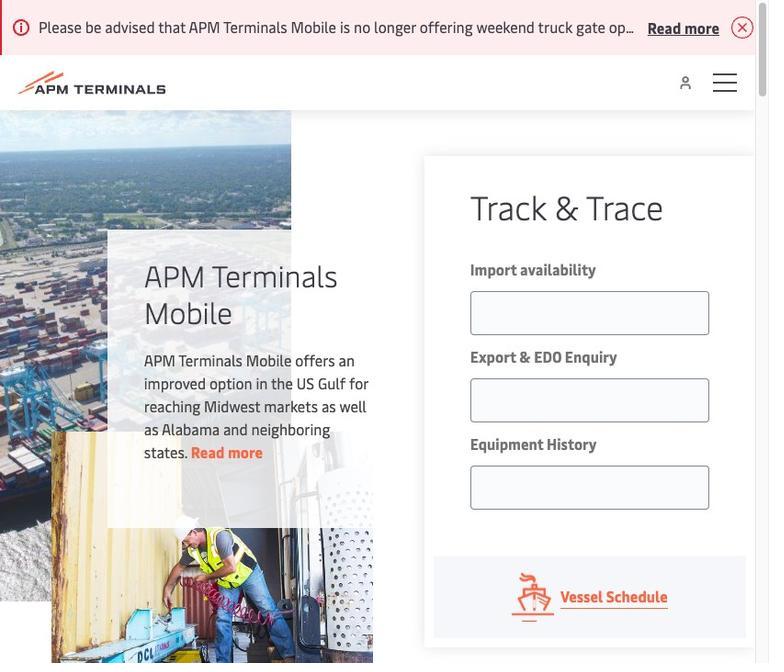 Task type: locate. For each thing, give the bounding box(es) containing it.
1 horizontal spatial read
[[648, 17, 682, 37]]

mobile secondary image
[[51, 432, 373, 664]]

if
[[669, 17, 679, 37]]

and
[[223, 419, 248, 439]]

no
[[354, 17, 371, 37]]

1 vertical spatial read
[[191, 442, 225, 462]]

more right if at the top of page
[[685, 17, 720, 37]]

mobile for apm terminals mobile
[[144, 292, 233, 332]]

option
[[210, 373, 252, 394]]

1 horizontal spatial as
[[322, 396, 336, 416]]

0 horizontal spatial read more
[[191, 442, 263, 462]]

read
[[648, 17, 682, 37], [191, 442, 225, 462]]

mobile inside apm terminals mobile
[[144, 292, 233, 332]]

0 vertical spatial read more
[[648, 17, 720, 37]]

nee
[[749, 17, 770, 37]]

apm terminals mobile
[[144, 256, 338, 332]]

in
[[734, 17, 746, 37], [256, 373, 268, 394]]

1 vertical spatial terminals
[[212, 256, 338, 295]]

us
[[297, 373, 315, 394]]

0 vertical spatial more
[[685, 17, 720, 37]]

2 vertical spatial mobile
[[246, 350, 292, 371]]

is
[[340, 17, 350, 37]]

opening.
[[609, 17, 665, 37]]

1 horizontal spatial &
[[555, 184, 579, 229]]

apm for apm terminals mobile
[[144, 256, 205, 295]]

trace
[[586, 184, 664, 229]]

&
[[555, 184, 579, 229], [520, 347, 531, 367]]

reaching
[[144, 396, 201, 416]]

please
[[39, 17, 82, 37]]

terminals inside apm terminals mobile
[[212, 256, 338, 295]]

0 horizontal spatial more
[[228, 442, 263, 462]]

1 horizontal spatial in
[[734, 17, 746, 37]]

& left trace
[[555, 184, 579, 229]]

midwest
[[204, 396, 260, 416]]

1 vertical spatial read more
[[191, 442, 263, 462]]

an
[[339, 350, 355, 371]]

apm inside apm terminals mobile
[[144, 256, 205, 295]]

1 vertical spatial in
[[256, 373, 268, 394]]

track & trace
[[471, 184, 664, 229]]

advised
[[105, 17, 155, 37]]

terminals inside apm terminals mobile offers an improved option in the us gulf for reaching midwest markets as well as alabama and neighboring states.
[[179, 350, 243, 371]]

well
[[340, 396, 367, 416]]

1 vertical spatial mobile
[[144, 292, 233, 332]]

2 vertical spatial terminals
[[179, 350, 243, 371]]

please be advised that apm terminals mobile is no longer offering weekend truck gate opening. if you are in nee
[[39, 17, 770, 37]]

read more link
[[191, 442, 263, 462]]

read more
[[648, 17, 720, 37], [191, 442, 263, 462]]

mobile up the the
[[246, 350, 292, 371]]

read for read more link
[[191, 442, 225, 462]]

as
[[322, 396, 336, 416], [144, 419, 159, 439]]

& left edo
[[520, 347, 531, 367]]

for
[[349, 373, 369, 394]]

0 vertical spatial apm
[[189, 17, 220, 37]]

read left you
[[648, 17, 682, 37]]

as down gulf
[[322, 396, 336, 416]]

enquiry
[[565, 347, 618, 367]]

mobile inside apm terminals mobile offers an improved option in the us gulf for reaching midwest markets as well as alabama and neighboring states.
[[246, 350, 292, 371]]

offers
[[295, 350, 335, 371]]

0 horizontal spatial read
[[191, 442, 225, 462]]

states.
[[144, 442, 187, 462]]

0 horizontal spatial as
[[144, 419, 159, 439]]

1 vertical spatial apm
[[144, 256, 205, 295]]

in left nee
[[734, 17, 746, 37]]

1 horizontal spatial more
[[685, 17, 720, 37]]

mobile
[[291, 17, 337, 37], [144, 292, 233, 332], [246, 350, 292, 371]]

0 vertical spatial in
[[734, 17, 746, 37]]

1 vertical spatial more
[[228, 442, 263, 462]]

0 vertical spatial read
[[648, 17, 682, 37]]

apm for apm terminals mobile offers an improved option in the us gulf for reaching midwest markets as well as alabama and neighboring states.
[[144, 350, 175, 371]]

alabama
[[162, 419, 220, 439]]

more down "and"
[[228, 442, 263, 462]]

1 horizontal spatial read more
[[648, 17, 720, 37]]

close alert image
[[731, 17, 753, 39]]

improved
[[144, 373, 206, 394]]

mobile up improved
[[144, 292, 233, 332]]

0 vertical spatial &
[[555, 184, 579, 229]]

history
[[547, 434, 597, 454]]

& for trace
[[555, 184, 579, 229]]

0 horizontal spatial &
[[520, 347, 531, 367]]

0 horizontal spatial in
[[256, 373, 268, 394]]

terminals
[[223, 17, 287, 37], [212, 256, 338, 295], [179, 350, 243, 371]]

more
[[685, 17, 720, 37], [228, 442, 263, 462]]

apm
[[189, 17, 220, 37], [144, 256, 205, 295], [144, 350, 175, 371]]

in inside apm terminals mobile offers an improved option in the us gulf for reaching midwest markets as well as alabama and neighboring states.
[[256, 373, 268, 394]]

more inside read more button
[[685, 17, 720, 37]]

1 vertical spatial &
[[520, 347, 531, 367]]

read inside button
[[648, 17, 682, 37]]

are
[[710, 17, 730, 37]]

as up states.
[[144, 419, 159, 439]]

apm inside apm terminals mobile offers an improved option in the us gulf for reaching midwest markets as well as alabama and neighboring states.
[[144, 350, 175, 371]]

mobile left is
[[291, 17, 337, 37]]

2 vertical spatial apm
[[144, 350, 175, 371]]

vessel
[[561, 587, 603, 607]]

read down alabama
[[191, 442, 225, 462]]

in left the the
[[256, 373, 268, 394]]

0 vertical spatial mobile
[[291, 17, 337, 37]]



Task type: describe. For each thing, give the bounding box(es) containing it.
read more for read more button
[[648, 17, 720, 37]]

equipment history
[[471, 434, 597, 454]]

gate
[[577, 17, 606, 37]]

longer
[[374, 17, 416, 37]]

read more for read more link
[[191, 442, 263, 462]]

equipment
[[471, 434, 544, 454]]

weekend
[[477, 17, 535, 37]]

export & edo enquiry
[[471, 347, 618, 367]]

terminals for apm terminals mobile offers an improved option in the us gulf for reaching midwest markets as well as alabama and neighboring states.
[[179, 350, 243, 371]]

the
[[271, 373, 293, 394]]

gulf
[[318, 373, 346, 394]]

that
[[158, 17, 186, 37]]

schedule
[[607, 587, 668, 607]]

import
[[471, 259, 517, 280]]

& for edo
[[520, 347, 531, 367]]

availability
[[520, 259, 596, 280]]

track
[[471, 184, 547, 229]]

truck
[[538, 17, 573, 37]]

you
[[682, 17, 706, 37]]

read more button
[[648, 16, 720, 39]]

neighboring
[[252, 419, 330, 439]]

1 vertical spatial as
[[144, 419, 159, 439]]

terminals for apm terminals mobile
[[212, 256, 338, 295]]

mobile for apm terminals mobile offers an improved option in the us gulf for reaching midwest markets as well as alabama and neighboring states.
[[246, 350, 292, 371]]

import availability
[[471, 259, 596, 280]]

edo
[[534, 347, 562, 367]]

apm terminals mobile offers an improved option in the us gulf for reaching midwest markets as well as alabama and neighboring states.
[[144, 350, 369, 462]]

be
[[85, 17, 101, 37]]

vessel schedule link
[[434, 556, 747, 639]]

more for read more link
[[228, 442, 263, 462]]

more for read more button
[[685, 17, 720, 37]]

export
[[471, 347, 516, 367]]

0 vertical spatial terminals
[[223, 17, 287, 37]]

read for read more button
[[648, 17, 682, 37]]

xin da yang zhou  docked at apm terminals mobile image
[[0, 110, 291, 602]]

0 vertical spatial as
[[322, 396, 336, 416]]

vessel schedule
[[561, 587, 668, 607]]

markets
[[264, 396, 318, 416]]

offering
[[420, 17, 473, 37]]



Task type: vqa. For each thing, say whether or not it's contained in the screenshot.
the topmost &
yes



